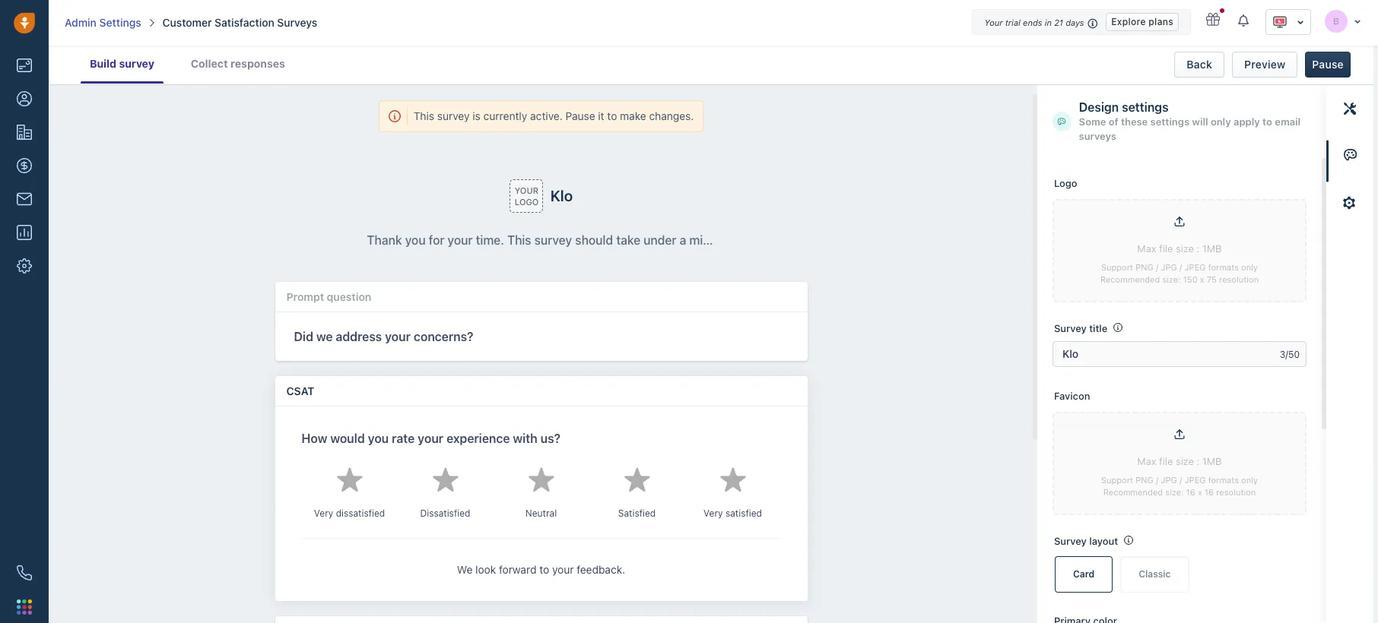Task type: vqa. For each thing, say whether or not it's contained in the screenshot.
Won
no



Task type: describe. For each thing, give the bounding box(es) containing it.
phone image
[[17, 566, 32, 581]]

2 ic_arrow_down image from the left
[[1297, 17, 1305, 27]]

settings
[[99, 16, 141, 29]]

phone element
[[9, 558, 40, 589]]

explore plans
[[1112, 16, 1174, 27]]

freshworks switcher image
[[17, 600, 32, 615]]

days
[[1066, 17, 1085, 27]]

explore
[[1112, 16, 1146, 27]]

admin settings
[[65, 16, 141, 29]]

bell regular image
[[1239, 14, 1251, 27]]

1 ic_arrow_down image from the left
[[1354, 16, 1362, 25]]

surveys
[[277, 16, 318, 29]]

missing translation "unavailable" for locale "en-us" image
[[1273, 14, 1288, 30]]

customer satisfaction surveys
[[163, 16, 318, 29]]

admin
[[65, 16, 97, 29]]

your trial ends in 21 days
[[985, 17, 1085, 27]]



Task type: locate. For each thing, give the bounding box(es) containing it.
admin settings link
[[65, 15, 141, 30]]

your
[[985, 17, 1003, 27]]

explore plans button
[[1107, 13, 1179, 31]]

1 horizontal spatial ic_arrow_down image
[[1354, 16, 1362, 25]]

customer
[[163, 16, 212, 29]]

trial
[[1006, 17, 1021, 27]]

21
[[1055, 17, 1064, 27]]

plans
[[1149, 16, 1174, 27]]

in
[[1045, 17, 1052, 27]]

satisfaction
[[215, 16, 274, 29]]

0 horizontal spatial ic_arrow_down image
[[1297, 17, 1305, 27]]

ic_info_icon image
[[1088, 17, 1099, 30]]

ic_arrow_down image
[[1354, 16, 1362, 25], [1297, 17, 1305, 27]]

ends
[[1023, 17, 1043, 27]]



